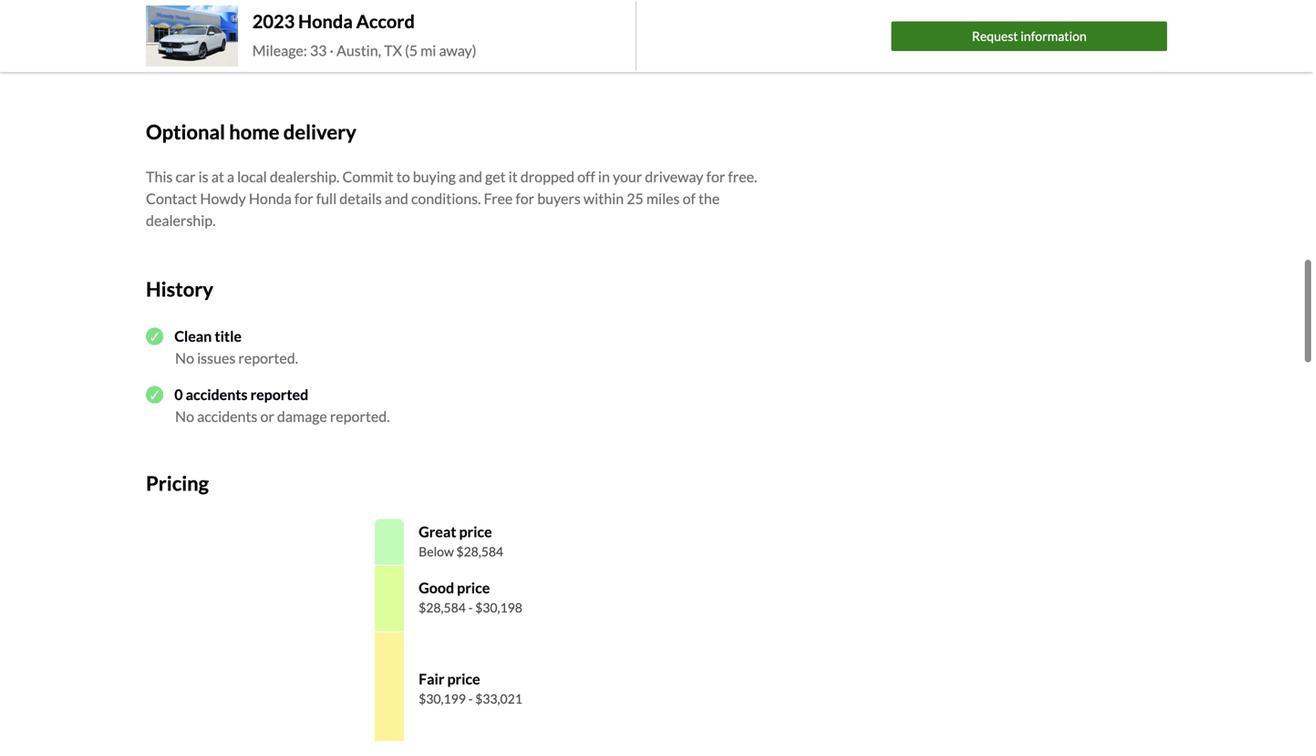 Task type: vqa. For each thing, say whether or not it's contained in the screenshot.
first - from the bottom
yes



Task type: describe. For each thing, give the bounding box(es) containing it.
local
[[237, 168, 267, 186]]

clean
[[174, 327, 212, 345]]

delivery
[[284, 120, 357, 144]]

details
[[340, 190, 382, 208]]

it
[[509, 168, 518, 186]]

dropped
[[521, 168, 575, 186]]

within
[[584, 190, 624, 208]]

1 platinum white pearl from the left
[[146, 56, 282, 74]]

1 platinum from the left
[[146, 56, 203, 74]]

2 white from the left
[[520, 56, 560, 74]]

your
[[613, 168, 642, 186]]

mi
[[421, 42, 436, 59]]

to
[[397, 168, 410, 186]]

options
[[146, 29, 198, 47]]

driveway
[[645, 168, 704, 186]]

good price $28,584 - $30,198
[[419, 579, 523, 616]]

25
[[627, 190, 644, 208]]

no issues reported.
[[175, 349, 298, 367]]

0 vertical spatial and
[[459, 168, 483, 186]]

mileage:
[[253, 42, 307, 59]]

fair price $30,199 - $33,021
[[419, 671, 523, 707]]

0 horizontal spatial for
[[295, 190, 313, 208]]

damage
[[277, 408, 327, 425]]

optional home delivery
[[146, 120, 357, 144]]

free
[[484, 190, 513, 208]]

no for no issues reported.
[[175, 349, 194, 367]]

in
[[598, 168, 610, 186]]

(5
[[405, 42, 418, 59]]

request information button
[[892, 21, 1168, 51]]

no for no accidents or damage reported.
[[175, 408, 194, 425]]

a
[[227, 168, 234, 186]]

accidents for or
[[197, 408, 258, 425]]

price for great price
[[459, 523, 492, 541]]

get
[[485, 168, 506, 186]]

reported
[[250, 386, 309, 404]]

0 vertical spatial reported.
[[238, 349, 298, 367]]

accord
[[356, 11, 415, 32]]

miles
[[647, 190, 680, 208]]

commit
[[342, 168, 394, 186]]

away)
[[439, 42, 477, 59]]

1 horizontal spatial for
[[516, 190, 535, 208]]

austin,
[[337, 42, 381, 59]]



Task type: locate. For each thing, give the bounding box(es) containing it.
tx
[[384, 42, 402, 59]]

1 horizontal spatial platinum
[[460, 56, 517, 74]]

no
[[175, 349, 194, 367], [175, 408, 194, 425]]

price right great at the bottom left of page
[[459, 523, 492, 541]]

0 horizontal spatial platinum white pearl
[[146, 56, 282, 74]]

$33,021
[[475, 691, 523, 707]]

the
[[699, 190, 720, 208]]

2 vertical spatial price
[[447, 671, 480, 688]]

1 vertical spatial $28,584
[[419, 600, 466, 616]]

0 vertical spatial no
[[175, 349, 194, 367]]

platinum down "options"
[[146, 56, 203, 74]]

- inside the good price $28,584 - $30,198
[[468, 600, 473, 616]]

2023 honda accord image
[[146, 5, 238, 67]]

2023
[[253, 11, 295, 32]]

and
[[459, 168, 483, 186], [385, 190, 409, 208]]

$30,198
[[475, 600, 523, 616]]

clean title
[[174, 327, 242, 345]]

conditions.
[[411, 190, 481, 208]]

off
[[578, 168, 596, 186]]

accidents down "issues"
[[186, 386, 248, 404]]

of
[[683, 190, 696, 208]]

history
[[146, 277, 213, 301]]

- for good price
[[468, 600, 473, 616]]

information
[[1021, 28, 1087, 44]]

-
[[468, 600, 473, 616], [468, 691, 473, 707]]

honda inside this car is at a local dealership. commit to buying and get it dropped off in your driveway for free. contact howdy honda for full details and conditions. free for buyers within 25 miles of the dealership.
[[249, 190, 292, 208]]

1 vertical spatial accidents
[[197, 408, 258, 425]]

dealership.
[[270, 168, 340, 186], [146, 212, 216, 229]]

request information
[[972, 28, 1087, 44]]

- right $30,199
[[468, 691, 473, 707]]

no down clean
[[175, 349, 194, 367]]

issues
[[197, 349, 236, 367]]

0 vertical spatial dealership.
[[270, 168, 340, 186]]

$28,584 down good
[[419, 600, 466, 616]]

accidents for reported
[[186, 386, 248, 404]]

contact
[[146, 190, 197, 208]]

optional
[[146, 120, 225, 144]]

$28,584 inside great price below $28,584
[[456, 544, 504, 560]]

this car is at a local dealership. commit to buying and get it dropped off in your driveway for free. contact howdy honda for full details and conditions. free for buyers within 25 miles of the dealership.
[[146, 168, 758, 229]]

0 vertical spatial honda
[[298, 11, 353, 32]]

1 - from the top
[[468, 600, 473, 616]]

for up the
[[707, 168, 725, 186]]

0 vertical spatial accidents
[[186, 386, 248, 404]]

1 vertical spatial price
[[457, 579, 490, 597]]

2 platinum white pearl from the left
[[460, 56, 596, 74]]

accidents down 0 accidents reported
[[197, 408, 258, 425]]

·
[[330, 42, 334, 59]]

$28,584 inside the good price $28,584 - $30,198
[[419, 600, 466, 616]]

dealership. down contact
[[146, 212, 216, 229]]

0 horizontal spatial platinum
[[146, 56, 203, 74]]

honda up ·
[[298, 11, 353, 32]]

1 horizontal spatial dealership.
[[270, 168, 340, 186]]

price for fair price
[[447, 671, 480, 688]]

price up "$30,198"
[[457, 579, 490, 597]]

platinum
[[146, 56, 203, 74], [460, 56, 517, 74]]

honda
[[298, 11, 353, 32], [249, 190, 292, 208]]

buying
[[413, 168, 456, 186]]

pricing
[[146, 472, 209, 495]]

1 pearl from the left
[[249, 56, 282, 74]]

1 horizontal spatial reported.
[[330, 408, 390, 425]]

great
[[419, 523, 456, 541]]

2 - from the top
[[468, 691, 473, 707]]

1 horizontal spatial white
[[520, 56, 560, 74]]

honda inside 2023 honda accord mileage: 33 · austin, tx (5 mi away)
[[298, 11, 353, 32]]

- inside fair price $30,199 - $33,021
[[468, 691, 473, 707]]

title
[[215, 327, 242, 345]]

price up $30,199
[[447, 671, 480, 688]]

for left full
[[295, 190, 313, 208]]

home
[[229, 120, 280, 144]]

1 white from the left
[[206, 56, 246, 74]]

white right away)
[[520, 56, 560, 74]]

no down 0
[[175, 408, 194, 425]]

0
[[174, 386, 183, 404]]

dealership. up full
[[270, 168, 340, 186]]

0 vertical spatial $28,584
[[456, 544, 504, 560]]

is
[[198, 168, 209, 186]]

good
[[419, 579, 454, 597]]

0 horizontal spatial white
[[206, 56, 246, 74]]

2 platinum from the left
[[460, 56, 517, 74]]

$30,199
[[419, 691, 466, 707]]

1 no from the top
[[175, 349, 194, 367]]

2 horizontal spatial for
[[707, 168, 725, 186]]

or
[[260, 408, 274, 425]]

- for fair price
[[468, 691, 473, 707]]

0 vertical spatial -
[[468, 600, 473, 616]]

reported. right 'damage'
[[330, 408, 390, 425]]

1 vertical spatial reported.
[[330, 408, 390, 425]]

1 vertical spatial no
[[175, 408, 194, 425]]

reported.
[[238, 349, 298, 367], [330, 408, 390, 425]]

howdy
[[200, 190, 246, 208]]

$28,584
[[456, 544, 504, 560], [419, 600, 466, 616]]

buyers
[[537, 190, 581, 208]]

below
[[419, 544, 454, 560]]

free.
[[728, 168, 758, 186]]

full
[[316, 190, 337, 208]]

vdpcheck image
[[146, 328, 163, 345]]

pearl
[[249, 56, 282, 74], [563, 56, 596, 74]]

reported. up reported at the bottom
[[238, 349, 298, 367]]

0 horizontal spatial honda
[[249, 190, 292, 208]]

0 horizontal spatial and
[[385, 190, 409, 208]]

price
[[459, 523, 492, 541], [457, 579, 490, 597], [447, 671, 480, 688]]

this
[[146, 168, 173, 186]]

vdpcheck image
[[146, 386, 163, 404]]

1 vertical spatial dealership.
[[146, 212, 216, 229]]

and left get
[[459, 168, 483, 186]]

fair
[[419, 671, 445, 688]]

1 vertical spatial honda
[[249, 190, 292, 208]]

great price below $28,584
[[419, 523, 504, 560]]

1 horizontal spatial platinum white pearl
[[460, 56, 596, 74]]

honda down "local"
[[249, 190, 292, 208]]

white
[[206, 56, 246, 74], [520, 56, 560, 74]]

no accidents or damage reported.
[[175, 408, 390, 425]]

0 horizontal spatial pearl
[[249, 56, 282, 74]]

platinum white pearl
[[146, 56, 282, 74], [460, 56, 596, 74]]

platinum right mi
[[460, 56, 517, 74]]

2023 honda accord mileage: 33 · austin, tx (5 mi away)
[[253, 11, 477, 59]]

1 vertical spatial and
[[385, 190, 409, 208]]

car
[[176, 168, 196, 186]]

and down "to"
[[385, 190, 409, 208]]

0 horizontal spatial reported.
[[238, 349, 298, 367]]

request
[[972, 28, 1019, 44]]

2 pearl from the left
[[563, 56, 596, 74]]

price inside the good price $28,584 - $30,198
[[457, 579, 490, 597]]

- left "$30,198"
[[468, 600, 473, 616]]

for
[[707, 168, 725, 186], [295, 190, 313, 208], [516, 190, 535, 208]]

white left mileage:
[[206, 56, 246, 74]]

for down it
[[516, 190, 535, 208]]

price for good price
[[457, 579, 490, 597]]

33
[[310, 42, 327, 59]]

0 horizontal spatial dealership.
[[146, 212, 216, 229]]

price inside great price below $28,584
[[459, 523, 492, 541]]

0 accidents reported
[[174, 386, 309, 404]]

1 horizontal spatial and
[[459, 168, 483, 186]]

2 no from the top
[[175, 408, 194, 425]]

1 horizontal spatial pearl
[[563, 56, 596, 74]]

$28,584 right below
[[456, 544, 504, 560]]

at
[[211, 168, 224, 186]]

1 vertical spatial -
[[468, 691, 473, 707]]

price inside fair price $30,199 - $33,021
[[447, 671, 480, 688]]

1 horizontal spatial honda
[[298, 11, 353, 32]]

accidents
[[186, 386, 248, 404], [197, 408, 258, 425]]

0 vertical spatial price
[[459, 523, 492, 541]]



